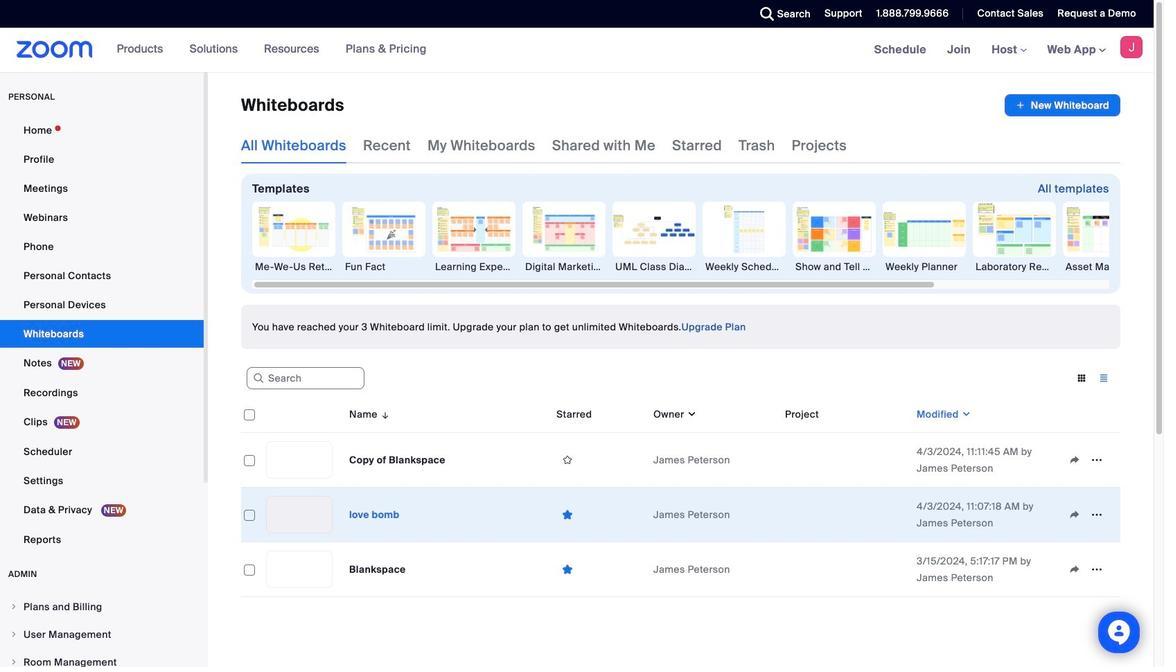 Task type: vqa. For each thing, say whether or not it's contained in the screenshot.
Fun Fact
no



Task type: locate. For each thing, give the bounding box(es) containing it.
click to star the whiteboard copy of blankspace image
[[557, 454, 579, 466]]

share image
[[1064, 454, 1086, 466], [1064, 563, 1086, 576]]

laboratory report element
[[973, 260, 1056, 274]]

1 vertical spatial right image
[[10, 658, 18, 667]]

show and tell with a twist element
[[793, 260, 876, 274]]

right image
[[10, 603, 18, 611]]

1 vertical spatial menu item
[[0, 622, 204, 648]]

me-we-us retrospective element
[[252, 260, 335, 274]]

grid mode, not selected image
[[1071, 372, 1093, 385]]

weekly planner element
[[883, 260, 966, 274]]

0 horizontal spatial down image
[[684, 408, 697, 421]]

more options for blankspace image
[[1086, 563, 1108, 576]]

1 cell from the top
[[780, 433, 911, 488]]

cell for share image associated with more options for copy of blankspace icon
[[780, 433, 911, 488]]

thumbnail of love bomb image
[[267, 497, 332, 533]]

learning experience canvas element
[[432, 260, 516, 274]]

digital marketing canvas element
[[523, 260, 606, 274]]

product information navigation
[[106, 28, 437, 72]]

2 share image from the top
[[1064, 563, 1086, 576]]

0 vertical spatial menu item
[[0, 594, 204, 620]]

1 horizontal spatial down image
[[959, 408, 972, 421]]

2 vertical spatial menu item
[[0, 649, 204, 667]]

0 vertical spatial right image
[[10, 631, 18, 639]]

more options for copy of blankspace image
[[1086, 454, 1108, 466]]

2 cell from the top
[[780, 488, 911, 543]]

3 cell from the top
[[780, 543, 911, 597]]

more options for love bomb image
[[1086, 509, 1108, 521]]

1 vertical spatial share image
[[1064, 563, 1086, 576]]

cell
[[780, 433, 911, 488], [780, 488, 911, 543], [780, 543, 911, 597]]

application
[[1005, 94, 1121, 116], [241, 396, 1131, 608], [1064, 450, 1115, 471], [1064, 505, 1115, 525], [1064, 559, 1115, 580]]

menu item
[[0, 594, 204, 620], [0, 622, 204, 648], [0, 649, 204, 667]]

0 vertical spatial share image
[[1064, 454, 1086, 466]]

down image
[[684, 408, 697, 421], [959, 408, 972, 421]]

Search text field
[[247, 367, 365, 390]]

cell for share image related to the more options for blankspace icon
[[780, 543, 911, 597]]

right image
[[10, 631, 18, 639], [10, 658, 18, 667]]

2 menu item from the top
[[0, 622, 204, 648]]

share image up share icon
[[1064, 454, 1086, 466]]

application for click to unstar the whiteboard love bomb icon
[[1064, 505, 1115, 525]]

application for click to star the whiteboard copy of blankspace icon
[[1064, 450, 1115, 471]]

share image down share icon
[[1064, 563, 1086, 576]]

share image
[[1064, 509, 1086, 521]]

arrow down image
[[378, 406, 390, 423]]

thumbnail of blankspace image
[[267, 552, 332, 588]]

1 share image from the top
[[1064, 454, 1086, 466]]

banner
[[0, 28, 1154, 73]]



Task type: describe. For each thing, give the bounding box(es) containing it.
profile picture image
[[1121, 36, 1143, 58]]

uml class diagram element
[[613, 260, 696, 274]]

asset management element
[[1063, 260, 1146, 274]]

share image for the more options for blankspace icon
[[1064, 563, 1086, 576]]

love bomb, modified at apr 03, 2024 by james peterson, link image
[[266, 496, 333, 534]]

fun fact element
[[342, 260, 426, 274]]

list mode, selected image
[[1093, 372, 1115, 385]]

cell for share icon
[[780, 488, 911, 543]]

zoom logo image
[[17, 41, 93, 58]]

admin menu menu
[[0, 594, 204, 667]]

meetings navigation
[[864, 28, 1154, 73]]

1 menu item from the top
[[0, 594, 204, 620]]

weekly schedule element
[[703, 260, 786, 274]]

blankspace element
[[349, 563, 406, 576]]

love bomb element
[[349, 509, 400, 521]]

1 right image from the top
[[10, 631, 18, 639]]

click to unstar the whiteboard blankspace image
[[557, 563, 579, 576]]

click to unstar the whiteboard love bomb image
[[557, 508, 579, 522]]

3 menu item from the top
[[0, 649, 204, 667]]

1 down image from the left
[[684, 408, 697, 421]]

personal menu menu
[[0, 116, 204, 555]]

application for click to unstar the whiteboard blankspace 'image'
[[1064, 559, 1115, 580]]

copy of blankspace element
[[349, 454, 446, 466]]

2 down image from the left
[[959, 408, 972, 421]]

thumbnail of copy of blankspace image
[[267, 442, 332, 478]]

add image
[[1016, 98, 1026, 112]]

tabs of all whiteboard page tab list
[[241, 128, 847, 164]]

2 right image from the top
[[10, 658, 18, 667]]

share image for more options for copy of blankspace icon
[[1064, 454, 1086, 466]]



